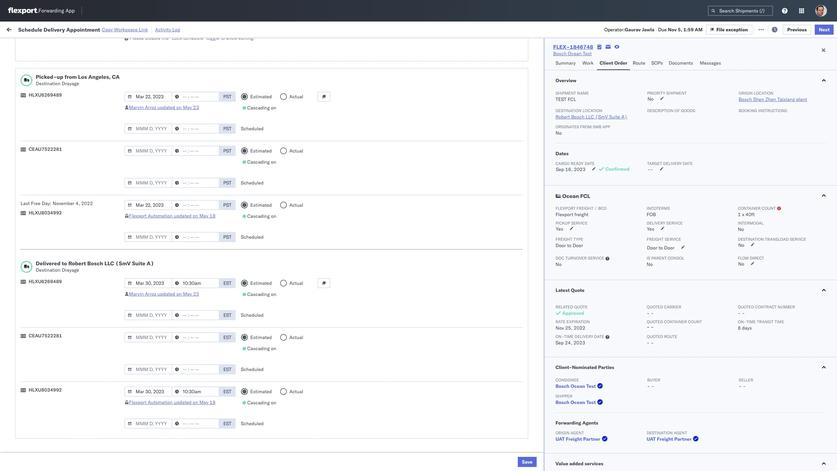 Task type: vqa. For each thing, say whether or not it's contained in the screenshot.
Est corresponding to 2nd -- : -- -- text field from the bottom of the page
yes



Task type: describe. For each thing, give the bounding box(es) containing it.
4 maeu9408431 from the top
[[632, 304, 666, 310]]

schedule delivery appointment for 1:59 am cdt, nov 5, 2022
[[16, 96, 83, 102]]

4 flex-2130384 from the top
[[508, 348, 543, 354]]

4 hlxu6269489, from the top
[[607, 111, 642, 117]]

id
[[505, 54, 509, 59]]

lhuu7894563, for schedule pickup from los angeles, ca
[[571, 140, 606, 146]]

documents button
[[667, 57, 698, 70]]

3 -- : -- -- text field from the top
[[172, 311, 219, 321]]

mmm d, yyyy text field for arroz
[[124, 311, 172, 321]]

3 abcdefg78456546 from the top
[[632, 170, 677, 176]]

added
[[570, 462, 584, 468]]

ocean lcl
[[282, 437, 306, 443]]

2 -- : -- -- text field from the top
[[172, 124, 219, 134]]

3 est from the top
[[223, 335, 232, 341]]

0 vertical spatial 17,
[[189, 423, 196, 429]]

documents for 3rd upload customs clearance documents link from the bottom of the page
[[75, 259, 100, 265]]

save
[[522, 460, 533, 466]]

pm up 1:00 am cst, feb 3, 2023
[[159, 289, 166, 295]]

team
[[771, 408, 782, 414]]

the
[[162, 35, 169, 41]]

priority
[[648, 91, 666, 96]]

0 vertical spatial app
[[66, 8, 75, 14]]

consignee button
[[400, 53, 487, 60]]

updated up 1:00 am cst, feb 3, 2023
[[158, 291, 175, 298]]

quoted carrier - -
[[647, 305, 682, 317]]

pm down 1:59 am cst, jan 13, 2023
[[162, 215, 169, 221]]

11 resize handle column header from the left
[[826, 52, 834, 472]]

destination inside picked-up from los angeles, ca destination drayage
[[36, 81, 61, 87]]

1 horizontal spatial consignee
[[556, 378, 579, 383]]

3 2130384 from the top
[[522, 333, 543, 340]]

mbltest1234
[[632, 437, 664, 443]]

quoted contract number - - rate expiration nov 25, 2022
[[556, 305, 796, 332]]

delivery for 1:59 am cst, feb 17, 2023
[[37, 437, 54, 443]]

marvin for (smv
[[129, 291, 144, 298]]

scheduled for 1st -- : -- -- text field from the bottom of the page
[[241, 421, 264, 427]]

6 est from the top
[[223, 421, 232, 427]]

maeu9408431 for schedule pickup from rotterdam, netherlands
[[632, 230, 666, 236]]

upload for fourth upload customs clearance documents link from the bottom
[[16, 125, 31, 131]]

3 upload customs clearance documents link from the top
[[16, 333, 100, 340]]

from for 1:59 am cdt, nov 5, 2022's schedule pickup from los angeles, ca link
[[52, 66, 62, 72]]

booking instructions
[[739, 108, 788, 113]]

flex id
[[497, 54, 509, 59]]

value
[[556, 462, 569, 468]]

2 integration test account - karl lagerfeld from the left
[[404, 333, 491, 340]]

no down priority
[[648, 96, 654, 102]]

drayage inside picked-up from los angeles, ca destination drayage
[[62, 81, 79, 87]]

wi
[[765, 408, 770, 414]]

door up doc
[[556, 243, 566, 249]]

fcl inside the shipment name test fcl
[[568, 96, 577, 103]]

1 integration test account - karl lagerfeld from the left
[[343, 333, 431, 340]]

7:30 pm cst, feb 4, 2023
[[147, 333, 206, 340]]

3 cdt, from the top
[[168, 111, 179, 117]]

door down service
[[665, 245, 675, 251]]

angeles, for schedule pickup from los angeles, ca button associated with 1:59 am cst, feb 17, 2023
[[72, 422, 91, 428]]

mawb1234
[[632, 452, 658, 458]]

lhuu7894563, uetu5238478 for confirm delivery
[[571, 185, 640, 191]]

1 karl from the left
[[401, 333, 409, 340]]

door down 'type'
[[573, 243, 583, 249]]

2 scheduled from the top
[[241, 180, 264, 186]]

estimated for third -- : -- -- text field from the bottom of the page
[[251, 281, 272, 287]]

clearance for fourth upload customs clearance documents link from the bottom
[[52, 125, 74, 131]]

at
[[142, 26, 146, 32]]

confirm pickup from rotterdam, netherlands link for flex-2130387
[[16, 303, 112, 310]]

1 flex-1988285 from the top
[[508, 423, 543, 429]]

angeles, for schedule pickup from los angeles, ca button for 1:59 am cst, dec 14, 2022
[[72, 140, 91, 146]]

jan up 10:30 pm cst, jan 28, 2023
[[179, 244, 187, 250]]

air for integration
[[282, 452, 289, 458]]

schedule pickup from rotterdam, netherlands for 10:30
[[16, 229, 115, 235]]

9,
[[189, 126, 194, 132]]

1 integration test account - western digital from the left
[[343, 452, 434, 458]]

3 schedule pickup from los angeles, ca button from the top
[[16, 110, 99, 118]]

delivery for 7:30 pm cst, jan 30, 2023
[[37, 274, 54, 280]]

uat freight partner link for origin
[[556, 437, 610, 443]]

flex-2001714
[[508, 452, 543, 458]]

2 flex-1988285 from the top
[[508, 437, 543, 443]]

2 integration test account - western digital from the left
[[404, 452, 494, 458]]

jaehyung for jaehyung choi - test origin agent
[[748, 215, 768, 221]]

service up jaehyung choi - test destination agent
[[790, 237, 807, 242]]

upload customs clearance documents button for 1:00 am cst, nov 9, 2022
[[16, 125, 100, 132]]

of
[[675, 108, 680, 113]]

2 horizontal spatial time
[[775, 320, 785, 325]]

3 mmm d, yyyy text field from the top
[[124, 387, 172, 397]]

lcl
[[297, 437, 306, 443]]

incoterms fob
[[647, 206, 670, 218]]

mmm d, yyyy text field for third -- : -- -- text box from the bottom of the page
[[124, 279, 172, 289]]

5 nyku9743990 from the top
[[571, 363, 605, 369]]

my work
[[7, 24, 37, 34]]

4 2130387 from the top
[[522, 304, 543, 310]]

mode button
[[279, 53, 333, 60]]

0 horizontal spatial 25,
[[188, 244, 195, 250]]

1 horizontal spatial --
[[648, 167, 654, 173]]

0 horizontal spatial work
[[74, 26, 86, 32]]

2 1889466 from the top
[[522, 155, 543, 161]]

ceau7522281, for schedule delivery appointment
[[571, 96, 606, 102]]

destination inside "delivered to robert bosch llc (smv suite a) destination drayage"
[[36, 268, 61, 274]]

4 1889466 from the top
[[522, 185, 543, 191]]

1 vertical spatial delivery
[[575, 335, 594, 340]]

5 est from the top
[[223, 389, 232, 395]]

lululemon
[[343, 378, 365, 384]]

choi for destination
[[769, 244, 779, 250]]

2 schedule pickup from los angeles, ca button from the top
[[16, 80, 99, 88]]

freight down destination agent
[[657, 437, 674, 443]]

schedule delivery appointment copy workspace link
[[18, 26, 148, 33]]

schedule pickup from los angeles, ca button for 1:59 am cst, feb 17, 2023
[[16, 422, 99, 429]]

12:00 am cst, feb 10, 2023
[[147, 378, 212, 384]]

4 -- : -- -- text field from the top
[[172, 232, 219, 243]]

1:00 am cst, feb 3, 2023
[[147, 304, 206, 310]]

nov inside quoted contract number - - rate expiration nov 25, 2022
[[556, 326, 564, 332]]

4 ceau7522281, from the top
[[571, 111, 606, 117]]

3 schedule pickup from los angeles, ca from the top
[[16, 110, 99, 117]]

2 lagerfeld from the left
[[471, 333, 491, 340]]

to left the allow
[[221, 35, 225, 41]]

5 -- : -- -- text field from the top
[[172, 279, 219, 289]]

msdu7304509
[[571, 200, 606, 206]]

type
[[574, 237, 584, 242]]

forwarding app link
[[8, 7, 75, 14]]

consol
[[668, 256, 685, 261]]

1 vertical spatial freight
[[575, 212, 589, 218]]

4 gvcu5265864 from the top
[[571, 304, 605, 310]]

pst for 2nd -- : -- -- text field
[[223, 126, 232, 132]]

buyer
[[648, 378, 661, 383]]

2 nyku9743990 from the top
[[571, 289, 605, 295]]

service down abcd1234560
[[588, 256, 605, 261]]

appointment for 7:30 pm cst, jan 30, 2023
[[55, 274, 83, 280]]

1:00 am cst, nov 9, 2022
[[147, 126, 207, 132]]

4 2130384 from the top
[[522, 348, 543, 354]]

please
[[130, 35, 144, 41]]

estimated for 2nd -- : -- -- text field
[[251, 94, 272, 100]]

confirm pickup from rotterdam, netherlands for flex-2130384
[[16, 348, 112, 354]]

gaurav for schedule delivery appointment
[[748, 96, 764, 102]]

2:30
[[147, 452, 157, 458]]

3 nyku9743990 from the top
[[571, 333, 605, 339]]

client-nominated parties button
[[545, 358, 838, 378]]

assignment
[[783, 408, 807, 414]]

1662119
[[522, 244, 543, 250]]

3 gvcu5265864 from the top
[[571, 259, 605, 265]]

origin location bosch shen zhen taixiang plant
[[739, 91, 808, 103]]

schedule delivery appointment link for 7:30 pm cst, jan 30, 2023
[[16, 273, 83, 280]]

4 -- : -- -- text field from the top
[[172, 365, 219, 375]]

2 upload customs clearance documents link from the top
[[16, 259, 100, 265]]

schedule pickup from los angeles, ca button for 1:59 am cdt, nov 5, 2022
[[16, 66, 99, 73]]

no down doc
[[556, 262, 562, 268]]

appointment for 1:59 am cdt, nov 5, 2022
[[55, 96, 83, 102]]

ready
[[571, 161, 584, 166]]

3 lhuu7894563, from the top
[[571, 170, 606, 176]]

1 horizontal spatial delivery
[[664, 161, 682, 166]]

gvcu5265864 for schedule delivery appointment
[[571, 215, 605, 221]]

3 -- : -- -- text field from the top
[[172, 200, 219, 211]]

4 ceau7522281, hlxu6269489, hlxu8034992 from the top
[[571, 111, 676, 117]]

cascading for 1st -- : -- -- text field from the bottom of the page
[[247, 400, 270, 407]]

10:30 pm cst, jan 28, 2023
[[147, 259, 211, 265]]

uetu5238478 for schedule delivery appointment
[[607, 155, 640, 161]]

ready
[[52, 42, 64, 47]]

on- for on-time transit time 8 days
[[738, 320, 747, 325]]

documents inside button
[[669, 60, 694, 66]]

drayage inside "delivered to robert bosch llc (smv suite a) destination drayage"
[[62, 268, 79, 274]]

1 western from the left
[[401, 452, 419, 458]]

from for flex-2130387's confirm pickup from rotterdam, netherlands link
[[50, 303, 60, 310]]

2 karl from the left
[[461, 333, 470, 340]]

work inside "button"
[[583, 60, 594, 66]]

confirm delivery link for 7:30 am cst, feb 3, 2023
[[16, 318, 51, 325]]

uat freight partner link for destination
[[647, 437, 701, 443]]

1911408 for schedule pickup from los angeles, ca
[[522, 393, 543, 399]]

quoted container count - -
[[647, 320, 702, 331]]

suite for destination location
[[610, 114, 621, 120]]

3 uetu5238478 from the top
[[607, 170, 640, 176]]

schedule pickup from los angeles, ca for 1:59 am cst, feb 15, 2023
[[16, 393, 99, 399]]

confirm pickup from los angeles, ca
[[16, 170, 96, 176]]

jan down 13,
[[182, 215, 189, 221]]

confirm delivery for 1:00
[[16, 363, 51, 369]]

schedule pickup from los angeles, ca for 1:59 am cst, jan 13, 2023
[[16, 200, 99, 206]]

8
[[738, 326, 741, 332]]

clearance for first upload customs clearance documents link from the bottom of the page
[[52, 378, 74, 384]]

2 flex-1889466 from the top
[[508, 155, 543, 161]]

4 7:30 from the top
[[147, 333, 157, 340]]

23 for picked-up from los angeles, ca
[[193, 105, 199, 111]]

may for 1st -- : -- -- text field from the bottom of the page
[[200, 400, 209, 406]]

1 -- : -- -- text field from the top
[[172, 146, 219, 156]]

1:00 am cst, feb 7, 2023
[[147, 363, 206, 369]]

schedule pickup from los angeles international airport link
[[16, 452, 134, 458]]

ceau7522281, hlxu6269489, hlxu8034992 for schedule pickup from los angeles, ca
[[571, 66, 676, 72]]

container for container numbers
[[571, 54, 589, 59]]

airport
[[119, 452, 134, 458]]

blocked,
[[83, 42, 100, 47]]

cascading for 2nd -- : -- -- text field
[[247, 105, 270, 111]]

updated down 1:59 am cst, jan 13, 2023
[[174, 213, 192, 219]]

2 ceau7522281, from the top
[[571, 81, 606, 87]]

container count
[[738, 206, 776, 211]]

netherlands for 10:30 pm cst, jan 23, 2023's schedule pickup from rotterdam, netherlands link
[[89, 229, 115, 235]]

4 actual from the top
[[290, 281, 303, 287]]

workspace
[[114, 26, 138, 33]]

7 -- : -- -- text field from the top
[[172, 387, 219, 397]]

bosch inside "delivered to robert bosch llc (smv suite a) destination drayage"
[[87, 260, 103, 267]]

batch
[[800, 26, 813, 32]]

intermodal no
[[738, 221, 764, 233]]

overview
[[556, 78, 577, 84]]

service down flexport freight / bco flexport freight
[[572, 221, 588, 226]]

1893174
[[522, 200, 543, 206]]

gaurav jawla for schedule pickup from los angeles, ca
[[748, 66, 776, 72]]

ocean fcl button
[[545, 186, 838, 206]]

4 est from the top
[[223, 367, 232, 373]]

2 schedule pickup from los angeles, ca link from the top
[[16, 80, 99, 87]]

test inside the shipment name test fcl
[[556, 96, 567, 103]]

container numbers button
[[568, 53, 622, 60]]

by:
[[24, 41, 31, 47]]

quoted for quoted container count - -
[[647, 320, 663, 325]]

2022 inside quoted contract number - - rate expiration nov 25, 2022
[[574, 326, 586, 332]]

flow direct
[[738, 256, 765, 261]]

3 maeu9408431 from the top
[[632, 259, 666, 265]]

related quote
[[556, 305, 588, 310]]

smb
[[593, 124, 602, 130]]

0 horizontal spatial --
[[404, 378, 409, 384]]

ocean inside ocean fcl "button"
[[563, 193, 579, 200]]

resize handle column header for client name button
[[392, 52, 400, 472]]

2 hlxu6269489, from the top
[[607, 81, 642, 87]]

flex-1846748 link
[[554, 44, 594, 50]]

shipment name test fcl
[[556, 91, 589, 103]]

schedule pickup from rotterdam, netherlands button for 10:30 pm cst, jan 23, 2023
[[16, 229, 115, 236]]

schedule delivery appointment link for 1:59 am cdt, nov 5, 2022
[[16, 95, 83, 102]]

arroz for picked-up from los angeles, ca
[[145, 105, 156, 111]]

: for status
[[49, 42, 50, 47]]

3 dec from the top
[[179, 185, 188, 191]]

cascading for second -- : -- -- text box from the top of the page
[[247, 159, 270, 165]]

jan up 1:00 am cst, feb 3, 2023
[[179, 289, 187, 295]]

feb for confirm delivery link for 1:00 am cst, feb 7, 2023
[[179, 363, 188, 369]]

4 upload customs clearance documents link from the top
[[16, 377, 100, 384]]

pst for second -- : -- -- text box from the top of the page
[[223, 180, 232, 186]]

0 vertical spatial bosch ocean test link
[[554, 50, 592, 57]]

1 flex-1889466 from the top
[[508, 141, 543, 147]]

route button
[[631, 57, 649, 70]]

1 upload customs clearance documents link from the top
[[16, 125, 100, 132]]

summary button
[[553, 57, 580, 70]]

3 lhuu7894563, uetu5238478 from the top
[[571, 170, 640, 176]]

app inside originates from smb app no
[[603, 124, 611, 130]]

1 digital from the left
[[420, 452, 434, 458]]

6 nyku9743990 from the top
[[571, 422, 605, 428]]

from for 10:30 pm cst, jan 23, 2023's schedule pickup from rotterdam, netherlands link
[[52, 229, 62, 235]]

goods
[[681, 108, 696, 113]]

latest quote
[[556, 288, 585, 294]]

shipment
[[667, 91, 687, 96]]

2 western from the left
[[461, 452, 479, 458]]

10 resize handle column header from the left
[[798, 52, 806, 472]]

resize handle column header for workitem button
[[135, 52, 143, 472]]

lululemon usa inc. test
[[343, 378, 397, 384]]

overview button
[[545, 71, 838, 91]]

no inside is parent consol no
[[647, 262, 653, 268]]

message
[[98, 26, 117, 32]]

3 schedule pickup from los angeles, ca link from the top
[[16, 110, 99, 117]]

save button
[[518, 458, 537, 468]]

latest
[[556, 288, 570, 294]]

17, for ocean lcl
[[189, 437, 196, 443]]

20
[[758, 408, 764, 414]]

jan left '28,'
[[182, 259, 189, 265]]

jan up 1:59 am cst, jan 25, 2023
[[182, 230, 189, 236]]

confirm for confirm pickup from los angeles, ca link
[[16, 170, 33, 176]]

3 resize handle column header from the left
[[271, 52, 279, 472]]

4 nyku9743990 from the top
[[571, 348, 605, 354]]

forwarding app
[[38, 8, 75, 14]]

from for 6th schedule pickup from los angeles, ca link from the bottom
[[52, 110, 62, 117]]

delivery for 8:00 am cst, dec 24, 2022
[[34, 185, 51, 191]]

7:30 for confirm delivery
[[147, 319, 157, 325]]

2 est from the top
[[223, 313, 232, 319]]

2 1988285 from the top
[[522, 437, 543, 443]]

cascading for 4th -- : -- -- text field from the top of the page
[[247, 346, 270, 352]]

snooze
[[250, 54, 263, 59]]

1 vertical spatial 24,
[[565, 340, 573, 346]]

forwarding agents
[[556, 421, 599, 427]]

may down 1:59 am cst, jan 13, 2023
[[200, 213, 209, 219]]

schedule pickup from los angeles, ca for 1:59 am cdt, nov 5, 2022
[[16, 66, 99, 72]]

schedule pickup from los angeles, ca button for 1:59 am cst, feb 15, 2023
[[16, 392, 99, 400]]

pickup inside schedule pickup from los angeles international airport link
[[37, 452, 51, 458]]

origin for origin location bosch shen zhen taixiang plant
[[739, 91, 753, 96]]

doc turnover service
[[556, 256, 605, 261]]

1:59 am cst, jan 13, 2023
[[147, 200, 208, 206]]

1:59 am cst, dec 14, 2022 for schedule delivery appointment
[[147, 155, 210, 161]]

4 flex-1889466 from the top
[[508, 185, 543, 191]]

1 actual from the top
[[290, 94, 303, 100]]

partner for destination agent
[[675, 437, 692, 443]]

2 digital from the left
[[480, 452, 494, 458]]

date up parties
[[595, 335, 605, 340]]

destination agent
[[647, 431, 688, 436]]

marvin arroz updated on may 23 button for delivered to robert bosch llc (smv suite a)
[[129, 291, 199, 298]]

destination inside destination location robert bosch llc (smv suite a)
[[556, 108, 582, 113]]

customs for first upload customs clearance documents link from the bottom of the page
[[32, 378, 51, 384]]

3 10:30 from the top
[[147, 259, 160, 265]]

client name button
[[340, 53, 393, 60]]

2 -- : -- -- text field from the top
[[172, 178, 219, 188]]

3 actual from the top
[[290, 202, 303, 208]]

2 schedule pickup from los angeles, ca from the top
[[16, 81, 99, 87]]

7 nyku9743990 from the top
[[571, 437, 605, 443]]

3 1889466 from the top
[[522, 170, 543, 176]]

from for confirm pickup from rotterdam, netherlands link related to flex-2130384
[[50, 348, 60, 354]]

confirm delivery link for 8:00 am cst, dec 24, 2022
[[16, 184, 51, 191]]

1 1889466 from the top
[[522, 141, 543, 147]]

abcd1234560
[[571, 244, 605, 250]]

client-nominated parties
[[556, 365, 615, 371]]

updated up 1:00 am cst, nov 9, 2022
[[158, 105, 175, 111]]

1 horizontal spatial count
[[762, 206, 776, 211]]

schedule delivery appointment for 1:59 am cst, feb 15, 2023
[[16, 407, 83, 413]]

0 vertical spatial freight
[[577, 206, 594, 211]]

to inside freight type door to door
[[568, 243, 572, 249]]

previous
[[788, 26, 807, 33]]

schedule pickup from rotterdam, netherlands button for 7:30 pm cst, jan 30, 2023
[[16, 288, 115, 296]]

allow
[[226, 35, 237, 41]]

1 1988285 from the top
[[522, 423, 543, 429]]

3 flex-2130387 from the top
[[508, 259, 543, 265]]

pm down the 7:30 am cst, feb 3, 2023 at the bottom left of page
[[159, 333, 166, 340]]

pm down 1:59 am cst, jan 25, 2023
[[162, 259, 169, 265]]

4 flex-2130387 from the top
[[508, 304, 543, 310]]

jan left 13,
[[179, 200, 187, 206]]

flex-2130387 for confirm delivery
[[508, 319, 543, 325]]

689 at risk
[[132, 26, 155, 32]]

jaehyung for jaehyung choi - test destination agent
[[748, 244, 768, 250]]

schedule delivery appointment button for 1:59 am cst, feb 15, 2023
[[16, 407, 83, 414]]

2 ceau7522281, hlxu6269489, hlxu8034992 from the top
[[571, 81, 676, 87]]

mmm d, yyyy text field for 1st -- : -- -- text field
[[124, 92, 172, 102]]

schedule pickup from los angeles, ca link for 1:59 am cst, jan 13, 2023
[[16, 199, 99, 206]]

netherlands for 7:30 pm cst, jan 30, 2023's schedule pickup from rotterdam, netherlands link
[[89, 289, 115, 295]]

shipment
[[556, 91, 577, 96]]

filtered
[[7, 41, 23, 47]]



Task type: locate. For each thing, give the bounding box(es) containing it.
flex-1988285 button
[[497, 421, 544, 430], [497, 421, 544, 430], [497, 436, 544, 445], [497, 436, 544, 445]]

1 cascading on from the top
[[247, 105, 277, 111]]

name inside the shipment name test fcl
[[578, 91, 589, 96]]

time up days
[[747, 320, 756, 325]]

5 mmm d, yyyy text field from the top
[[124, 200, 172, 211]]

no inside intermodal no
[[738, 227, 745, 233]]

1 est from the top
[[223, 281, 232, 287]]

2 actual from the top
[[290, 148, 303, 154]]

17, for air
[[188, 452, 196, 458]]

4 schedule delivery appointment link from the top
[[16, 273, 83, 280]]

schedule pickup from los angeles, ca link for 1:59 am cdt, nov 5, 2022
[[16, 66, 99, 72]]

copy
[[102, 26, 113, 33]]

confirm for flex-2130387's confirm pickup from rotterdam, netherlands link
[[16, 303, 33, 310]]

no down intermodal
[[738, 227, 745, 233]]

suite inside "delivered to robert bosch llc (smv suite a) destination drayage"
[[132, 260, 145, 267]]

client inside "client order" button
[[600, 60, 614, 66]]

maeu9408431 down door to door
[[632, 259, 666, 265]]

is parent consol no
[[647, 256, 685, 268]]

6 scheduled from the top
[[241, 421, 264, 427]]

freight inside freight type door to door
[[556, 237, 573, 242]]

nyku9743990 down expiration
[[571, 333, 605, 339]]

mmm d, yyyy text field down "12:00"
[[124, 387, 172, 397]]

1:59 am cst, feb 17, 2023
[[147, 423, 209, 429], [147, 437, 209, 443]]

3 upload customs clearance documents from the top
[[16, 333, 100, 339]]

2130384 for schedule pickup from rotterdam, netherlands
[[522, 289, 543, 295]]

7:30 pm cst, jan 30, 2023 for schedule pickup from rotterdam, netherlands
[[147, 289, 208, 295]]

on
[[173, 26, 178, 32], [176, 105, 182, 111], [271, 105, 277, 111], [271, 159, 277, 165], [193, 213, 198, 219], [271, 214, 277, 220], [176, 291, 182, 298], [271, 292, 277, 298], [271, 346, 277, 352], [193, 400, 198, 406], [271, 400, 277, 407]]

1 vertical spatial 25,
[[566, 326, 573, 332]]

otter left products
[[343, 437, 354, 443]]

1 1:59 am cst, feb 15, 2023 from the top
[[147, 393, 209, 399]]

resize handle column header
[[135, 52, 143, 472], [238, 52, 246, 472], [271, 52, 279, 472], [331, 52, 340, 472], [392, 52, 400, 472], [485, 52, 493, 472], [560, 52, 568, 472], [620, 52, 629, 472], [737, 52, 745, 472], [798, 52, 806, 472], [826, 52, 834, 472]]

2 vertical spatial confirm delivery
[[16, 363, 51, 369]]

1 vertical spatial automation
[[148, 400, 173, 406]]

lhuu7894563, uetu5238478 down smb
[[571, 140, 640, 146]]

1 confirm delivery button from the top
[[16, 184, 51, 192]]

1 vertical spatial hlxu6269489
[[29, 279, 62, 285]]

confirm delivery for 7:30
[[16, 318, 51, 324]]

1 horizontal spatial yes
[[648, 226, 655, 232]]

location for llc
[[583, 108, 603, 113]]

0 vertical spatial demu1232567
[[571, 393, 606, 399]]

marvin arroz updated on may 23 button up 1:00 am cst, nov 9, 2022
[[129, 105, 199, 111]]

bosch inside origin location bosch shen zhen taixiang plant
[[739, 96, 753, 103]]

angeles,
[[72, 66, 91, 72], [88, 74, 111, 80], [72, 81, 91, 87], [72, 110, 91, 117], [72, 140, 91, 146], [70, 170, 88, 176], [72, 200, 91, 206], [72, 244, 91, 250], [72, 393, 91, 399], [72, 422, 91, 428]]

1 vertical spatial confirm pickup from rotterdam, netherlands link
[[16, 348, 112, 354]]

hlxu6269489,
[[607, 66, 642, 72], [607, 81, 642, 87], [607, 96, 642, 102], [607, 111, 642, 117], [607, 125, 642, 132]]

picked-up from los angeles, ca destination drayage
[[36, 74, 120, 87]]

0 horizontal spatial test
[[387, 378, 397, 384]]

los inside picked-up from los angeles, ca destination drayage
[[78, 74, 87, 80]]

1 vertical spatial drayage
[[62, 268, 79, 274]]

1 horizontal spatial 24,
[[565, 340, 573, 346]]

ca
[[92, 66, 99, 72], [112, 74, 120, 80], [92, 81, 99, 87], [92, 110, 99, 117], [92, 140, 99, 146], [89, 170, 96, 176], [92, 200, 99, 206], [92, 244, 99, 250], [92, 393, 99, 399], [92, 422, 99, 428]]

1 horizontal spatial 4,
[[188, 333, 193, 340]]

ceau7522281, hlxu6269489, hlxu8034992 for schedule delivery appointment
[[571, 96, 676, 102]]

from for schedule pickup from los angeles, ca link for 1:59 am cst, jan 13, 2023
[[52, 200, 62, 206]]

lhuu7894563, up the sep 16, 2023
[[571, 155, 606, 161]]

container numbers
[[571, 54, 607, 59]]

import
[[57, 26, 73, 32]]

upload customs clearance documents for third upload customs clearance documents link from the top
[[16, 333, 100, 339]]

batch action
[[800, 26, 829, 32]]

7:30 up 7:30 pm cst, feb 4, 2023
[[147, 319, 157, 325]]

container inside button
[[571, 54, 589, 59]]

app up the import work button
[[66, 8, 75, 14]]

2 schedule delivery appointment from the top
[[16, 155, 83, 161]]

1 vertical spatial air
[[282, 452, 289, 458]]

1:59 am cst, feb 15, 2023 for schedule pickup from los angeles, ca
[[147, 393, 209, 399]]

3, up the 7:30 am cst, feb 3, 2023 at the bottom left of page
[[189, 304, 193, 310]]

1 vertical spatial sep
[[556, 340, 564, 346]]

mmm d, yyyy text field for 5th -- : -- -- text box from the bottom of the page
[[124, 200, 172, 211]]

3 customs from the top
[[32, 333, 51, 339]]

1 horizontal spatial robert
[[556, 114, 570, 120]]

2 vertical spatial llc
[[438, 437, 446, 443]]

air
[[282, 378, 289, 384], [282, 452, 289, 458]]

uetu5238478 for schedule pickup from los angeles, ca
[[607, 140, 640, 146]]

7,
[[189, 363, 193, 369]]

from inside confirm pickup from los angeles, ca link
[[50, 170, 60, 176]]

2130387 for confirm delivery
[[522, 319, 543, 325]]

lhuu7894563, uetu5238478 for schedule pickup from los angeles, ca
[[571, 140, 640, 146]]

numbers up sops
[[656, 54, 673, 59]]

7:30 pm cst, jan 30, 2023 for schedule delivery appointment
[[147, 274, 208, 280]]

2 upload customs clearance documents from the top
[[16, 259, 100, 265]]

23 up the 9,
[[193, 105, 199, 111]]

resize handle column header for flex id button
[[560, 52, 568, 472]]

robert inside destination location robert bosch llc (smv suite a)
[[556, 114, 570, 120]]

bosch ocean test link down the shipper
[[556, 400, 605, 407]]

air for lululemon
[[282, 378, 289, 384]]

0 horizontal spatial uat freight partner link
[[556, 437, 610, 443]]

delivery up sep 24, 2023
[[575, 335, 594, 340]]

angeles, for schedule pickup from los angeles, ca button corresponding to 1:59 am cst, jan 13, 2023
[[72, 200, 91, 206]]

1:59 am cst, feb 17, 2023 for schedule delivery appointment
[[147, 437, 209, 443]]

: down disable
[[157, 42, 158, 47]]

-- : -- -- text field down the 7:30 am cst, feb 3, 2023 at the bottom left of page
[[172, 333, 219, 343]]

picked-
[[36, 74, 57, 80]]

gvcu5265864 down /
[[571, 215, 605, 221]]

freight up door to door
[[647, 237, 664, 242]]

2 choi from the top
[[769, 244, 779, 250]]

1 14, from the top
[[189, 141, 197, 147]]

4 confirm from the top
[[16, 318, 33, 324]]

Search Shipments (/) text field
[[708, 6, 774, 16]]

origin inside origin location bosch shen zhen taixiang plant
[[739, 91, 753, 96]]

0 horizontal spatial location
[[583, 108, 603, 113]]

work right import
[[74, 26, 86, 32]]

approved
[[563, 311, 585, 317]]

robert up originates at the right of page
[[556, 114, 570, 120]]

0 horizontal spatial delivery
[[575, 335, 594, 340]]

documents for fourth upload customs clearance documents link from the bottom
[[75, 125, 100, 131]]

flexport automation updated on may 18 button for delivered to robert bosch llc (smv suite a)
[[129, 400, 216, 406]]

location up shen
[[754, 91, 774, 96]]

0 vertical spatial 10:30 pm cst, jan 23, 2023
[[147, 215, 211, 221]]

flex-1911408 button
[[497, 391, 544, 401], [497, 391, 544, 401], [497, 406, 544, 415], [497, 406, 544, 415]]

4 abcdefg78456546 from the top
[[632, 185, 677, 191]]

1 horizontal spatial llc
[[438, 437, 446, 443]]

nyku9743990 up origin agent
[[571, 422, 605, 428]]

suite for delivered to robert bosch llc (smv suite a)
[[132, 260, 145, 267]]

1 vertical spatial test123456
[[632, 96, 660, 102]]

test
[[748, 408, 757, 414]]

0 vertical spatial robert
[[556, 114, 570, 120]]

snoozed : no
[[141, 42, 165, 47]]

ceau7522281, up smb
[[571, 111, 606, 117]]

1 vertical spatial upload customs clearance documents button
[[16, 377, 100, 385]]

freight
[[556, 237, 573, 242], [647, 237, 664, 242], [566, 437, 582, 443], [657, 437, 674, 443]]

0 vertical spatial gaurav
[[625, 26, 641, 33]]

llc inside destination location robert bosch llc (smv suite a)
[[586, 114, 594, 120]]

name
[[355, 54, 366, 59], [578, 91, 589, 96]]

numbers inside button
[[590, 54, 607, 59]]

5 -- : -- -- text field from the top
[[172, 419, 219, 429]]

confirm pickup from los angeles, ca link
[[16, 170, 96, 176]]

date for cargo ready date
[[585, 161, 595, 166]]

fcl inside ocean fcl "button"
[[581, 193, 591, 200]]

flexport
[[556, 206, 576, 211], [556, 212, 574, 218], [129, 213, 147, 219], [129, 400, 147, 406]]

flexport. image
[[8, 7, 38, 14]]

0 vertical spatial confirm delivery button
[[16, 184, 51, 192]]

0 horizontal spatial forwarding
[[38, 8, 64, 14]]

integration test account - western digital down the products,
[[404, 452, 494, 458]]

1 18 from the top
[[210, 213, 216, 219]]

-- : -- -- text field
[[172, 92, 219, 102], [172, 124, 219, 134], [172, 311, 219, 321], [172, 365, 219, 375], [172, 419, 219, 429]]

1 vertical spatial gaurav jawla
[[748, 96, 776, 102]]

2 vertical spatial bosch ocean test link
[[556, 400, 605, 407]]

3, for 7:30 am cst, feb 3, 2023
[[189, 319, 193, 325]]

arroz up 1:00 am cst, feb 3, 2023
[[145, 291, 156, 298]]

deadline
[[147, 54, 164, 59]]

3 2130387 from the top
[[522, 259, 543, 265]]

zimu3048342
[[632, 274, 664, 280], [632, 333, 664, 340]]

2 flex-2130384 from the top
[[508, 289, 543, 295]]

forwarding up origin agent
[[556, 421, 582, 427]]

4, for 2023
[[188, 333, 193, 340]]

flexport automation updated on may 18 button down 1:59 am cst, jan 13, 2023
[[129, 213, 216, 219]]

filtered by:
[[7, 41, 31, 47]]

15, for schedule pickup from los angeles, ca
[[189, 393, 196, 399]]

4 mmm d, yyyy text field from the top
[[124, 178, 172, 188]]

10:30 for schedule pickup from rotterdam, netherlands
[[147, 230, 160, 236]]

1 vertical spatial confirm pickup from rotterdam, netherlands
[[16, 348, 112, 354]]

3 test123456 from the top
[[632, 111, 660, 117]]

3 flex-1889466 from the top
[[508, 170, 543, 176]]

0 vertical spatial suite
[[610, 114, 621, 120]]

from for schedule pickup from los angeles, ca link associated with 1:59 am cst, jan 25, 2023
[[52, 244, 62, 250]]

1 yes from the left
[[556, 226, 564, 232]]

0 vertical spatial flexport automation updated on may 18
[[129, 213, 216, 219]]

route
[[665, 335, 678, 340]]

: left 'ready'
[[49, 42, 50, 47]]

0 vertical spatial automation
[[148, 213, 173, 219]]

from inside schedule pickup from los angeles international airport link
[[52, 452, 62, 458]]

service
[[572, 221, 588, 226], [667, 221, 683, 226], [790, 237, 807, 242], [588, 256, 605, 261]]

confirm for confirm delivery link corresponding to 8:00 am cst, dec 24, 2022
[[16, 185, 33, 191]]

jan down 10:30 pm cst, jan 28, 2023
[[179, 274, 187, 280]]

1 vertical spatial jaehyung
[[748, 244, 768, 250]]

flex
[[497, 54, 504, 59]]

ceau7522281,
[[571, 66, 606, 72], [571, 81, 606, 87], [571, 96, 606, 102], [571, 111, 606, 117], [571, 125, 606, 132]]

updated down 12:00 am cst, feb 10, 2023
[[174, 400, 192, 406]]

1 vertical spatial choi
[[769, 244, 779, 250]]

2 1:59 am cst, feb 17, 2023 from the top
[[147, 437, 209, 443]]

1 estimated from the top
[[251, 94, 272, 100]]

resize handle column header for container numbers button
[[620, 52, 629, 472]]

cascading on for fourth -- : -- -- text box
[[247, 214, 277, 220]]

2 confirm pickup from rotterdam, netherlands button from the top
[[16, 348, 112, 355]]

partner down agents
[[584, 437, 601, 443]]

sep
[[556, 167, 564, 173], [556, 340, 564, 346]]

flexport automation updated on may 18 button for picked-up from los angeles, ca
[[129, 213, 216, 219]]

app right smb
[[603, 124, 611, 130]]

0 horizontal spatial 24,
[[189, 185, 197, 191]]

location inside origin location bosch shen zhen taixiang plant
[[754, 91, 774, 96]]

2 vertical spatial confirm delivery button
[[16, 362, 51, 370]]

0 vertical spatial 30,
[[188, 274, 195, 280]]

flex-2130387 for schedule delivery appointment
[[508, 215, 543, 221]]

hlxu6269489 down picked-
[[29, 92, 62, 98]]

MMM D, YYYY text field
[[124, 232, 172, 243], [124, 311, 172, 321], [124, 387, 172, 397]]

2 vertical spatial jawla
[[765, 96, 776, 102]]

25, inside quoted contract number - - rate expiration nov 25, 2022
[[566, 326, 573, 332]]

0 vertical spatial 10:30
[[147, 215, 160, 221]]

1 flexport automation updated on may 18 button from the top
[[129, 213, 216, 219]]

1 air from the top
[[282, 378, 289, 384]]

marvin arroz updated on may 23 for delivered to robert bosch llc (smv suite a)
[[129, 291, 199, 298]]

to inside "delivered to robert bosch llc (smv suite a) destination drayage"
[[62, 260, 67, 267]]

pm up 1:59 am cst, jan 25, 2023
[[162, 230, 169, 236]]

quoted inside quoted contract number - - rate expiration nov 25, 2022
[[738, 305, 755, 310]]

5 schedule delivery appointment link from the top
[[16, 407, 83, 414]]

/
[[595, 206, 597, 211]]

5 actual from the top
[[290, 335, 303, 341]]

a) for delivered to robert bosch llc (smv suite a)
[[147, 260, 154, 267]]

dec up 1:59 am cst, jan 13, 2023
[[179, 185, 188, 191]]

2 resize handle column header from the left
[[238, 52, 246, 472]]

1 vertical spatial suite
[[132, 260, 145, 267]]

2130387 down 1893174
[[522, 215, 543, 221]]

pm
[[162, 215, 169, 221], [162, 230, 169, 236], [162, 259, 169, 265], [159, 274, 166, 280], [159, 289, 166, 295], [159, 333, 166, 340], [159, 452, 166, 458]]

message (0)
[[98, 26, 126, 32]]

no down the
[[160, 42, 165, 47]]

angeles, inside picked-up from los angeles, ca destination drayage
[[88, 74, 111, 80]]

0 horizontal spatial yes
[[556, 226, 564, 232]]

quoted left route
[[647, 335, 663, 340]]

to up the turnover
[[568, 243, 572, 249]]

from inside originates from smb app no
[[581, 124, 592, 130]]

0 vertical spatial test123456
[[632, 66, 660, 72]]

value added services
[[556, 462, 604, 468]]

1 vertical spatial marvin
[[129, 291, 144, 298]]

1 vertical spatial confirm pickup from rotterdam, netherlands button
[[16, 348, 112, 355]]

14,
[[189, 141, 197, 147], [189, 155, 197, 161]]

angeles, for 1:59 am cdt, nov 5, 2022's schedule pickup from los angeles, ca button
[[72, 66, 91, 72]]

2 horizontal spatial origin
[[795, 215, 808, 221]]

ca inside picked-up from los angeles, ca destination drayage
[[112, 74, 120, 80]]

MMM D, YYYY text field
[[124, 92, 172, 102], [124, 124, 172, 134], [124, 146, 172, 156], [124, 178, 172, 188], [124, 200, 172, 211], [124, 279, 172, 289], [124, 333, 172, 343], [124, 365, 172, 375], [124, 419, 172, 429]]

quoted
[[647, 305, 663, 310], [738, 305, 755, 310], [647, 320, 663, 325], [647, 335, 663, 340]]

confirm delivery link
[[16, 184, 51, 191], [16, 318, 51, 325], [16, 362, 51, 369]]

1 horizontal spatial uat freight partner
[[647, 437, 692, 443]]

service up service
[[667, 221, 683, 226]]

lhuu7894563, for schedule delivery appointment
[[571, 155, 606, 161]]

sops button
[[649, 57, 667, 70]]

schedule pickup from los angeles, ca for 1:59 am cst, feb 17, 2023
[[16, 422, 99, 428]]

5 hlxu6269489, from the top
[[607, 125, 642, 132]]

maeu9408431 up the container
[[632, 304, 666, 310]]

1 vertical spatial 10:30 pm cst, jan 23, 2023
[[147, 230, 211, 236]]

flex-1988285
[[508, 423, 543, 429], [508, 437, 543, 443]]

0 horizontal spatial :
[[49, 42, 50, 47]]

0 vertical spatial air
[[282, 378, 289, 384]]

schedule delivery appointment for 7:30 pm cst, jan 30, 2023
[[16, 274, 83, 280]]

last
[[21, 201, 30, 207]]

3,
[[189, 304, 193, 310], [189, 319, 193, 325]]

gaurav up mbl/mawb
[[625, 26, 641, 33]]

abcdefg78456546 for schedule delivery appointment
[[632, 155, 677, 161]]

flexport automation updated on may 18 button down 12:00 am cst, feb 10, 2023
[[129, 400, 216, 406]]

30, for schedule delivery appointment
[[188, 274, 195, 280]]

flex-1893174
[[508, 200, 543, 206]]

client for client order
[[600, 60, 614, 66]]

1 schedule pickup from los angeles, ca from the top
[[16, 66, 99, 72]]

jawla for schedule pickup from los angeles, ca
[[765, 66, 776, 72]]

0 vertical spatial 1:59 am cst, feb 15, 2023
[[147, 393, 209, 399]]

uat freight partner down destination agent
[[647, 437, 692, 443]]

1 schedule pickup from los angeles, ca button from the top
[[16, 66, 99, 73]]

7 schedule pickup from los angeles, ca from the top
[[16, 393, 99, 399]]

Search Work text field
[[611, 24, 684, 34]]

ceau7522281, down robert bosch llc (smv suite a) link
[[571, 125, 606, 132]]

consignee inside 'consignee' 'button'
[[404, 54, 423, 59]]

1 horizontal spatial origin
[[739, 91, 753, 96]]

ca inside confirm pickup from los angeles, ca link
[[89, 170, 96, 176]]

choi down destination transload service
[[769, 244, 779, 250]]

ceau7522281, down container numbers at the right of page
[[571, 66, 606, 72]]

689
[[132, 26, 141, 32]]

1 vertical spatial container
[[738, 206, 761, 211]]

schedule pickup from los angeles, ca link for 1:59 am cst, dec 14, 2022
[[16, 140, 99, 147]]

robert inside "delivered to robert bosch llc (smv suite a) destination drayage"
[[68, 260, 86, 267]]

forwarding for forwarding app
[[38, 8, 64, 14]]

from for 1:59 am cst, dec 14, 2022 schedule pickup from los angeles, ca link
[[52, 140, 62, 146]]

1 vertical spatial llc
[[105, 260, 114, 267]]

marvin arroz updated on may 23 button
[[129, 105, 199, 111], [129, 291, 199, 298]]

pst for 5th -- : -- -- text box from the bottom of the page
[[223, 202, 232, 208]]

2 1:59 am cst, feb 15, 2023 from the top
[[147, 408, 209, 414]]

agent
[[809, 215, 822, 221], [821, 244, 834, 250]]

4 schedule delivery appointment button from the top
[[16, 273, 83, 281]]

23 up 1:00 am cst, feb 3, 2023
[[193, 291, 199, 298]]

1 schedule pickup from rotterdam, netherlands link from the top
[[16, 229, 115, 236]]

appointment for 1:59 am cst, feb 15, 2023
[[55, 407, 83, 413]]

2 vertical spatial 10:30
[[147, 259, 160, 265]]

client order
[[600, 60, 628, 66]]

schedule pickup from rotterdam, netherlands button
[[16, 229, 115, 236], [16, 288, 115, 296]]

bosch inside destination location robert bosch llc (smv suite a)
[[572, 114, 585, 120]]

0 vertical spatial flex-1988285
[[508, 423, 543, 429]]

client inside client name button
[[343, 54, 354, 59]]

(0)
[[117, 26, 126, 32]]

1 marvin arroz updated on may 23 button from the top
[[129, 105, 199, 111]]

on- inside on-time transit time 8 days
[[738, 320, 747, 325]]

05707175362
[[632, 378, 664, 384]]

from inside picked-up from los angeles, ca destination drayage
[[65, 74, 77, 80]]

door up the is
[[648, 245, 658, 251]]

1 vertical spatial forwarding
[[556, 421, 582, 427]]

2 23, from the top
[[191, 230, 198, 236]]

9 resize handle column header from the left
[[737, 52, 745, 472]]

1 vertical spatial test
[[387, 378, 397, 384]]

jaehyung choi - test origin agent
[[748, 215, 822, 221]]

8 schedule pickup from los angeles, ca from the top
[[16, 422, 99, 428]]

2 maeu9408431 from the top
[[632, 230, 666, 236]]

23, for schedule pickup from rotterdam, netherlands
[[191, 230, 198, 236]]

is
[[647, 256, 651, 261]]

-
[[648, 167, 651, 173], [651, 167, 654, 173], [781, 215, 784, 221], [781, 244, 784, 250], [647, 311, 650, 317], [651, 311, 654, 317], [738, 311, 741, 317], [743, 311, 745, 317], [647, 325, 650, 331], [651, 325, 654, 331], [397, 333, 400, 340], [457, 333, 460, 340], [647, 340, 650, 346], [651, 340, 654, 346], [404, 378, 406, 384], [406, 378, 409, 384], [648, 384, 651, 390], [652, 384, 655, 390], [739, 384, 742, 390], [743, 384, 746, 390], [376, 437, 379, 443], [397, 452, 400, 458], [457, 452, 460, 458]]

0 vertical spatial 15,
[[189, 393, 196, 399]]

0 vertical spatial (smv
[[596, 114, 608, 120]]

schedule pickup from rotterdam, netherlands button down delivered
[[16, 288, 115, 296]]

gaurav up shen
[[748, 66, 764, 72]]

scheduled for third -- : -- -- text field from the bottom of the page
[[241, 313, 264, 319]]

1 horizontal spatial western
[[461, 452, 479, 458]]

2 drayage from the top
[[62, 268, 79, 274]]

2 1:00 from the top
[[147, 304, 157, 310]]

gvcu5265864 up approved in the bottom right of the page
[[571, 304, 605, 310]]

2 demu1232567 from the top
[[571, 408, 606, 414]]

sep 16, 2023
[[556, 167, 586, 173]]

to down the freight service
[[659, 245, 663, 251]]

scheduled for 2nd -- : -- -- text field
[[241, 126, 264, 132]]

confirm delivery for 8:00
[[16, 185, 51, 191]]

location inside destination location robert bosch llc (smv suite a)
[[583, 108, 603, 113]]

cascading on for 2nd -- : -- -- text field
[[247, 105, 277, 111]]

flex-1893174 button
[[497, 198, 544, 208], [497, 198, 544, 208]]

1 vertical spatial 1:59 am cdt, nov 5, 2022
[[147, 96, 207, 102]]

0 vertical spatial origin
[[739, 91, 753, 96]]

0 horizontal spatial consignee
[[404, 54, 423, 59]]

3 confirm delivery link from the top
[[16, 362, 51, 369]]

resize handle column header for mbl/mawb numbers "button"
[[737, 52, 745, 472]]

6 schedule pickup from los angeles, ca from the top
[[16, 244, 99, 250]]

3 1:59 am cdt, nov 5, 2022 from the top
[[147, 111, 207, 117]]

uat freight partner down origin agent
[[556, 437, 601, 443]]

from for schedule pickup from los angeles international airport link
[[52, 452, 62, 458]]

quoted inside quoted container count - -
[[647, 320, 663, 325]]

6 actual from the top
[[290, 389, 303, 395]]

1 23, from the top
[[191, 215, 198, 221]]

23 for delivered to robert bosch llc (smv suite a)
[[193, 291, 199, 298]]

23, up 1:59 am cst, jan 25, 2023
[[191, 230, 198, 236]]

maeu9408431 down the "quoted carrier - -"
[[632, 319, 666, 325]]

quoted inside quoted route - -
[[647, 335, 663, 340]]

resize handle column header for deadline button
[[238, 52, 246, 472]]

1 vertical spatial confirm delivery
[[16, 318, 51, 324]]

1 abcdefg78456546 from the top
[[632, 141, 677, 147]]

location up robert bosch llc (smv suite a) link
[[583, 108, 603, 113]]

5,
[[678, 26, 683, 33], [190, 66, 194, 72], [190, 96, 194, 102], [190, 111, 194, 117]]

date up ocean fcl "button"
[[683, 161, 693, 166]]

23
[[193, 105, 199, 111], [193, 291, 199, 298]]

name inside button
[[355, 54, 366, 59]]

confirm pickup from rotterdam, netherlands link for flex-2130384
[[16, 348, 112, 354]]

account
[[378, 333, 395, 340], [438, 333, 456, 340], [390, 437, 408, 443], [378, 452, 395, 458], [438, 452, 456, 458]]

schedule pickup from rotterdam, netherlands link
[[16, 229, 115, 236], [16, 288, 115, 295]]

1 vertical spatial 3,
[[189, 319, 193, 325]]

otter for otter products - test account
[[343, 437, 354, 443]]

3 mmm d, yyyy text field from the top
[[124, 146, 172, 156]]

3 flex-2130384 from the top
[[508, 333, 543, 340]]

karl
[[401, 333, 409, 340], [461, 333, 470, 340]]

0 vertical spatial agent
[[809, 215, 822, 221]]

uat freight partner link down origin agent
[[556, 437, 610, 443]]

7:30 pm cst, jan 30, 2023 up 1:00 am cst, feb 3, 2023
[[147, 289, 208, 295]]

1 vertical spatial flexport automation updated on may 18 button
[[129, 400, 216, 406]]

quoted inside the "quoted carrier - -"
[[647, 305, 663, 310]]

partner for origin agent
[[584, 437, 601, 443]]

1 horizontal spatial lagerfeld
[[471, 333, 491, 340]]

1 15, from the top
[[189, 393, 196, 399]]

0 vertical spatial marvin arroz updated on may 23
[[129, 105, 199, 111]]

sep down cargo
[[556, 167, 564, 173]]

0 vertical spatial work
[[74, 26, 86, 32]]

uat freight partner link down destination agent
[[647, 437, 701, 443]]

maeu9408431 up the freight service
[[632, 230, 666, 236]]

marvin arroz updated on may 23
[[129, 105, 199, 111], [129, 291, 199, 298]]

pm down 10:30 pm cst, jan 28, 2023
[[159, 274, 166, 280]]

10:30 up 1:59 am cst, jan 25, 2023
[[147, 230, 160, 236]]

0 horizontal spatial name
[[355, 54, 366, 59]]

ceau7522281, for upload customs clearance documents
[[571, 125, 606, 132]]

container down flex-1846748 "link"
[[571, 54, 589, 59]]

mmm d, yyyy text field for second -- : -- -- text box from the top of the page
[[124, 178, 172, 188]]

resize handle column header for mode button
[[331, 52, 340, 472]]

2 lhuu7894563, uetu5238478 from the top
[[571, 155, 640, 161]]

test
[[556, 96, 567, 103], [387, 378, 397, 384]]

6 cascading from the top
[[247, 400, 270, 407]]

2 upload from the top
[[16, 259, 31, 265]]

1 vertical spatial demu1232567
[[571, 408, 606, 414]]

count up jaehyung choi - test origin agent at the top
[[762, 206, 776, 211]]

1 agent from the left
[[571, 431, 584, 436]]

ceau7522281, up the shipment name test fcl
[[571, 81, 606, 87]]

3 schedule delivery appointment from the top
[[16, 214, 83, 220]]

container for container count
[[738, 206, 761, 211]]

no inside originates from smb app no
[[556, 130, 562, 136]]

0 vertical spatial jawla
[[642, 26, 655, 33]]

a) inside "delivered to robert bosch llc (smv suite a) destination drayage"
[[147, 260, 154, 267]]

30,
[[188, 274, 195, 280], [188, 289, 195, 295]]

from
[[52, 66, 62, 72], [65, 74, 77, 80], [52, 81, 62, 87], [52, 110, 62, 117], [581, 124, 592, 130], [52, 140, 62, 146], [50, 170, 60, 176], [52, 200, 62, 206], [52, 229, 62, 235], [52, 244, 62, 250], [52, 289, 62, 295], [50, 303, 60, 310], [50, 348, 60, 354], [52, 393, 62, 399], [52, 422, 62, 428], [52, 452, 62, 458]]

1 -- : -- -- text field from the top
[[172, 92, 219, 102]]

1 lagerfeld from the left
[[411, 333, 431, 340]]

8 resize handle column header from the left
[[620, 52, 629, 472]]

a) inside destination location robert bosch llc (smv suite a)
[[622, 114, 628, 120]]

mmm d, yyyy text field for automation
[[124, 232, 172, 243]]

0 vertical spatial 25,
[[188, 244, 195, 250]]

customs for 3rd upload customs clearance documents link from the bottom of the page
[[32, 259, 51, 265]]

1 schedule delivery appointment link from the top
[[16, 95, 83, 102]]

consignee
[[404, 54, 423, 59], [556, 378, 579, 383]]

origin for origin agent
[[556, 431, 570, 436]]

2130384
[[522, 274, 543, 280], [522, 289, 543, 295], [522, 333, 543, 340], [522, 348, 543, 354], [522, 363, 543, 369]]

freight down origin agent
[[566, 437, 582, 443]]

client order button
[[597, 57, 631, 70]]

zimu3048342 down the is
[[632, 274, 664, 280]]

1911408 for schedule delivery appointment
[[522, 408, 543, 414]]

numbers inside "button"
[[656, 54, 673, 59]]

west
[[424, 244, 435, 250]]

6 schedule pickup from los angeles, ca button from the top
[[16, 244, 99, 251]]

choi down container count
[[769, 215, 779, 221]]

shen
[[754, 96, 765, 103]]

ceau7522281, hlxu6269489, hlxu8034992
[[571, 66, 676, 72], [571, 81, 676, 87], [571, 96, 676, 102], [571, 111, 676, 117], [571, 125, 676, 132]]

1 horizontal spatial forwarding
[[556, 421, 582, 427]]

1 ceau7522281, from the top
[[571, 66, 606, 72]]

confirm delivery link for 1:00 am cst, feb 7, 2023
[[16, 362, 51, 369]]

flex-1989365
[[508, 378, 543, 384]]

2 confirm delivery link from the top
[[16, 318, 51, 325]]

2 1:59 am cst, dec 14, 2022 from the top
[[147, 155, 210, 161]]

2022
[[195, 66, 207, 72], [195, 96, 207, 102], [195, 111, 207, 117], [195, 126, 207, 132], [198, 141, 210, 147], [198, 155, 210, 161], [198, 185, 210, 191], [81, 201, 93, 207], [574, 326, 586, 332]]

flexport automation updated on may 18 button
[[129, 213, 216, 219], [129, 400, 216, 406]]

bosch ocean test link for consignee
[[556, 384, 605, 390]]

1 vandelay from the left
[[343, 244, 362, 250]]

: for snoozed
[[157, 42, 158, 47]]

1 7:30 from the top
[[147, 274, 157, 280]]

0 horizontal spatial (smv
[[116, 260, 131, 267]]

jaehyung up direct
[[748, 244, 768, 250]]

next button
[[816, 24, 834, 35]]

1 cascading from the top
[[247, 105, 270, 111]]

(smv
[[596, 114, 608, 120], [116, 260, 131, 267]]

carrier
[[665, 305, 682, 310]]

lhuu7894563, down ready
[[571, 170, 606, 176]]

0 vertical spatial confirm delivery link
[[16, 184, 51, 191]]

1 vertical spatial ceau7522281
[[29, 333, 62, 339]]

count inside quoted container count - -
[[688, 320, 702, 325]]

1:59 am cst, feb 15, 2023 for schedule delivery appointment
[[147, 408, 209, 414]]

2 vertical spatial mmm d, yyyy text field
[[124, 387, 172, 397]]

pm right 2:30
[[159, 452, 166, 458]]

10:30 down 1:59 am cst, jan 13, 2023
[[147, 215, 160, 221]]

pickup inside confirm pickup from los angeles, ca link
[[34, 170, 49, 176]]

bosch ocean test link for shipper
[[556, 400, 605, 407]]

am
[[695, 26, 703, 33], [159, 66, 166, 72], [159, 96, 166, 102], [159, 111, 166, 117], [159, 126, 166, 132], [159, 141, 166, 147], [159, 155, 166, 161], [159, 185, 166, 191], [159, 200, 166, 206], [159, 244, 166, 250], [159, 304, 166, 310], [159, 319, 166, 325], [159, 363, 166, 369], [162, 378, 169, 384], [159, 393, 166, 399], [159, 408, 166, 414], [159, 423, 166, 429], [159, 437, 166, 443]]

forwarding
[[38, 8, 64, 14], [556, 421, 582, 427]]

0 vertical spatial flex-1911408
[[508, 393, 543, 399]]

maeu9408431 down the incoterms on the right top of page
[[632, 215, 666, 221]]

1 horizontal spatial 25,
[[566, 326, 573, 332]]

13,
[[188, 200, 195, 206]]

schedule pickup from los angeles, ca link for 1:59 am cst, feb 17, 2023
[[16, 422, 99, 429]]

partner
[[584, 437, 601, 443], [675, 437, 692, 443]]

uat up mawb1234
[[647, 437, 656, 443]]

0 vertical spatial 23
[[193, 105, 199, 111]]

2 uat from the left
[[647, 437, 656, 443]]

no down flow
[[739, 261, 745, 268]]

2 upload customs clearance documents button from the top
[[16, 377, 100, 385]]

test down shipment
[[556, 96, 567, 103]]

1 horizontal spatial :
[[157, 42, 158, 47]]

(smv inside "delivered to robert bosch llc (smv suite a) destination drayage"
[[116, 260, 131, 267]]

jan
[[179, 200, 187, 206], [182, 215, 189, 221], [182, 230, 189, 236], [179, 244, 187, 250], [182, 259, 189, 265], [179, 274, 187, 280], [179, 289, 187, 295]]

1 horizontal spatial client
[[600, 60, 614, 66]]

-- : -- -- text field
[[172, 146, 219, 156], [172, 178, 219, 188], [172, 200, 219, 211], [172, 232, 219, 243], [172, 279, 219, 289], [172, 333, 219, 343], [172, 387, 219, 397]]

(smv inside destination location robert bosch llc (smv suite a)
[[596, 114, 608, 120]]

1 hlxu6269489, from the top
[[607, 66, 642, 72]]

4 clearance from the top
[[52, 378, 74, 384]]

0 horizontal spatial uat freight partner
[[556, 437, 601, 443]]

0 vertical spatial forwarding
[[38, 8, 64, 14]]

1 nyku9743990 from the top
[[571, 274, 605, 280]]

0 horizontal spatial app
[[66, 8, 75, 14]]

progress
[[106, 42, 123, 47]]

4 schedule delivery appointment from the top
[[16, 274, 83, 280]]

-- : -- -- text field up 13,
[[172, 178, 219, 188]]

2130384 for confirm delivery
[[522, 363, 543, 369]]

10:30 down 1:59 am cst, jan 25, 2023
[[147, 259, 160, 265]]

1 drayage from the top
[[62, 81, 79, 87]]

1 vertical spatial robert
[[68, 260, 86, 267]]

lhuu7894563, uetu5238478 up bco
[[571, 185, 640, 191]]

booking
[[739, 108, 758, 113]]

1 vertical spatial 23,
[[191, 230, 198, 236]]

suite inside destination location robert bosch llc (smv suite a)
[[610, 114, 621, 120]]

schedule delivery appointment button for 1:59 am cst, dec 14, 2022
[[16, 155, 83, 162]]

automation down "12:00"
[[148, 400, 173, 406]]

4, down the 7:30 am cst, feb 3, 2023 at the bottom left of page
[[188, 333, 193, 340]]

doc
[[556, 256, 565, 261]]

delivery right "target"
[[664, 161, 682, 166]]

1 vertical spatial schedule pickup from rotterdam, netherlands button
[[16, 288, 115, 296]]

numbers
[[590, 54, 607, 59], [656, 54, 673, 59]]

1 choi from the top
[[769, 215, 779, 221]]

upload
[[16, 125, 31, 131], [16, 259, 31, 265], [16, 333, 31, 339], [16, 378, 31, 384]]

1 horizontal spatial time
[[747, 320, 756, 325]]

10:30 pm cst, jan 23, 2023 up 1:59 am cst, jan 25, 2023
[[147, 230, 211, 236]]

3 scheduled from the top
[[241, 234, 264, 241]]

quoted down the "quoted carrier - -"
[[647, 320, 663, 325]]

1 vertical spatial schedule pickup from rotterdam, netherlands
[[16, 289, 115, 295]]

1:59 am cdt, nov 5, 2022 for schedule pickup from los angeles, ca
[[147, 66, 207, 72]]

1911408
[[522, 393, 543, 399], [522, 408, 543, 414]]

5 schedule pickup from los angeles, ca from the top
[[16, 200, 99, 206]]

nyku9743990 down sep 24, 2023
[[571, 363, 605, 369]]

4, right november
[[76, 201, 80, 207]]

ocean fcl inside "button"
[[563, 193, 591, 200]]

1 10:30 pm cst, jan 23, 2023 from the top
[[147, 215, 211, 221]]

flex-2130384 for schedule pickup from rotterdam, netherlands
[[508, 289, 543, 295]]

no up flow
[[739, 243, 745, 249]]

2 customs from the top
[[32, 259, 51, 265]]

1 1:00 from the top
[[147, 126, 157, 132]]

6 -- : -- -- text field from the top
[[172, 333, 219, 343]]

1 horizontal spatial app
[[603, 124, 611, 130]]

0 horizontal spatial llc
[[105, 260, 114, 267]]

llc inside "delivered to robert bosch llc (smv suite a) destination drayage"
[[105, 260, 114, 267]]

robert for destination
[[556, 114, 570, 120]]

0 vertical spatial llc
[[586, 114, 594, 120]]

1 hlxu6269489 from the top
[[29, 92, 62, 98]]

bosch shen zhen taixiang plant link
[[739, 96, 808, 103]]

pst for 1st -- : -- -- text box from the top
[[223, 148, 232, 154]]



